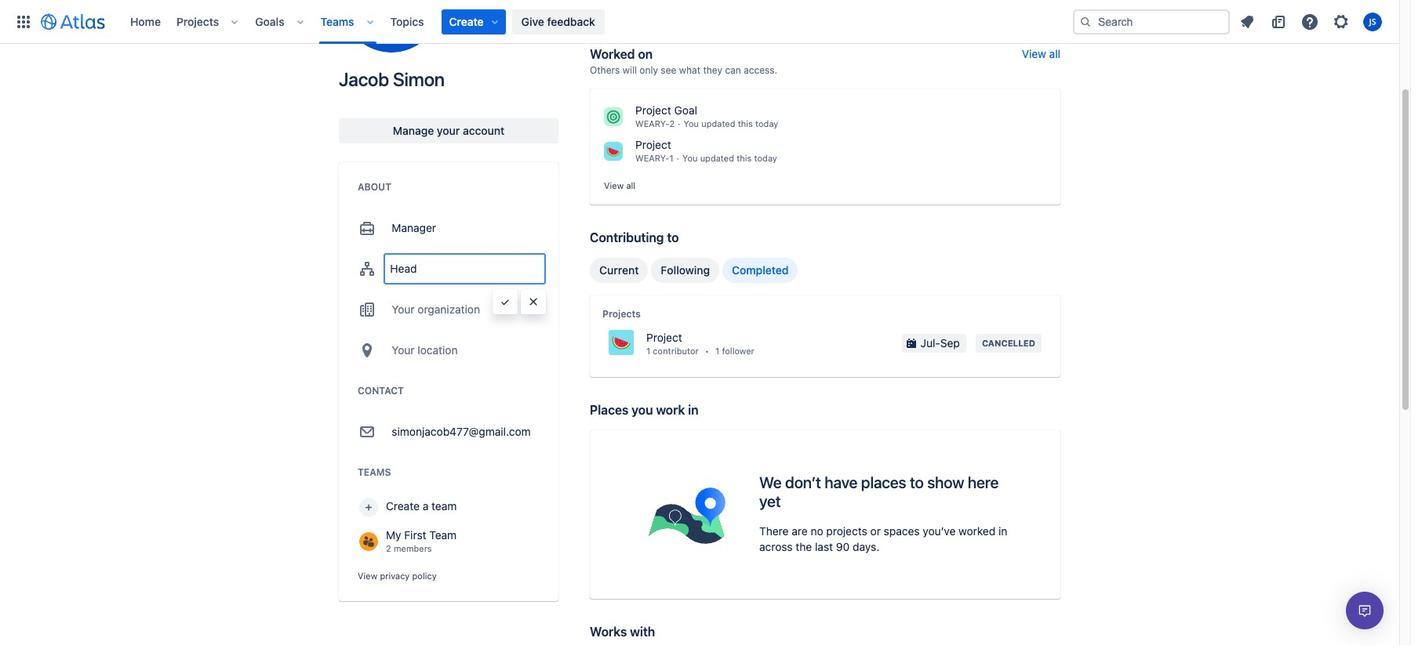 Task type: locate. For each thing, give the bounding box(es) containing it.
this
[[738, 118, 753, 129], [737, 153, 752, 163]]

1 horizontal spatial create
[[449, 15, 484, 28]]

my first team 2 members
[[386, 529, 457, 554]]

follower
[[722, 346, 754, 356]]

1 vertical spatial weary-
[[635, 153, 670, 163]]

0 horizontal spatial view
[[358, 571, 377, 581]]

0 vertical spatial all
[[1049, 47, 1061, 60]]

0 vertical spatial you
[[684, 118, 699, 129]]

no
[[811, 525, 823, 538]]

can
[[725, 64, 741, 76]]

create a team button
[[358, 492, 540, 523]]

0 horizontal spatial in
[[688, 403, 699, 417]]

projects right home
[[177, 15, 219, 28]]

1 horizontal spatial in
[[999, 525, 1008, 538]]

2 down my
[[386, 544, 391, 554]]

spaces
[[884, 525, 920, 538]]

1 horizontal spatial 1
[[670, 153, 674, 163]]

manager
[[392, 221, 436, 235]]

1 vertical spatial view all
[[604, 180, 636, 191]]

in right worked
[[999, 525, 1008, 538]]

0 vertical spatial view all link
[[1022, 47, 1061, 60]]

2
[[670, 118, 675, 129], [386, 544, 391, 554]]

you've
[[923, 525, 956, 538]]

1 vertical spatial you updated this today
[[683, 153, 777, 163]]

create for create a team
[[386, 500, 420, 513]]

0 horizontal spatial 1
[[646, 346, 650, 356]]

0 horizontal spatial projects
[[177, 15, 219, 28]]

last
[[815, 541, 833, 554]]

0 vertical spatial projects
[[177, 15, 219, 28]]

1 down "weary-2"
[[670, 153, 674, 163]]

0 vertical spatial updated
[[701, 118, 735, 129]]

this for project goal
[[738, 118, 753, 129]]

work
[[656, 403, 685, 417]]

create right topics
[[449, 15, 484, 28]]

current button
[[590, 258, 648, 283]]

will
[[623, 64, 637, 76]]

create inside create "dropdown button"
[[449, 15, 484, 28]]

search image
[[1079, 15, 1092, 28]]

0 vertical spatial today
[[755, 118, 778, 129]]

your left location
[[392, 344, 415, 357]]

1 vertical spatial you
[[683, 153, 698, 163]]

1 vertical spatial today
[[754, 153, 777, 163]]

2 vertical spatial view
[[358, 571, 377, 581]]

topics
[[390, 15, 424, 28]]

2 horizontal spatial 1
[[715, 346, 720, 356]]

your left organization
[[392, 303, 415, 316]]

team
[[429, 529, 457, 542]]

create for create
[[449, 15, 484, 28]]

switch to... image
[[14, 12, 33, 31]]

contact
[[358, 385, 404, 397]]

create inside "create a team" button
[[386, 500, 420, 513]]

0 vertical spatial project
[[635, 104, 671, 117]]

weary- down "weary-2"
[[635, 153, 670, 163]]

1 contributor
[[646, 346, 699, 356]]

1 weary- from the top
[[635, 118, 670, 129]]

1 vertical spatial view
[[604, 180, 624, 191]]

show
[[927, 474, 964, 492]]

sep
[[940, 336, 960, 350]]

only
[[640, 64, 658, 76]]

projects
[[177, 15, 219, 28], [602, 308, 641, 320]]

1 vertical spatial your
[[392, 344, 415, 357]]

0 horizontal spatial view all
[[604, 180, 636, 191]]

notifications image
[[1238, 12, 1257, 31]]

0 horizontal spatial to
[[667, 230, 679, 245]]

1 horizontal spatial view all link
[[1022, 47, 1061, 60]]

current
[[599, 263, 639, 277]]

home link
[[126, 9, 166, 34]]

simonjacob477@gmail.com
[[392, 425, 531, 439]]

0 vertical spatial weary-
[[635, 118, 670, 129]]

to left "show"
[[910, 474, 924, 492]]

updated down they
[[701, 118, 735, 129]]

2 your from the top
[[392, 344, 415, 357]]

view all link
[[1022, 47, 1061, 60], [604, 180, 636, 192]]

settings image
[[1332, 12, 1351, 31]]

1 left follower
[[715, 346, 720, 356]]

1 horizontal spatial to
[[910, 474, 924, 492]]

simon
[[393, 68, 445, 90]]

1 vertical spatial in
[[999, 525, 1008, 538]]

you right weary-1
[[683, 153, 698, 163]]

there
[[759, 525, 789, 538]]

project
[[635, 104, 671, 117], [635, 138, 671, 151], [646, 331, 682, 344]]

today
[[755, 118, 778, 129], [754, 153, 777, 163]]

1 vertical spatial to
[[910, 474, 924, 492]]

places you work in
[[590, 403, 699, 417]]

0 horizontal spatial create
[[386, 500, 420, 513]]

contributing to
[[590, 230, 679, 245]]

my
[[386, 529, 401, 542]]

1 vertical spatial 2
[[386, 544, 391, 554]]

you for project
[[683, 153, 698, 163]]

project up 1 contributor
[[646, 331, 682, 344]]

0 vertical spatial view all
[[1022, 47, 1061, 60]]

updated for project
[[700, 153, 734, 163]]

1 vertical spatial this
[[737, 153, 752, 163]]

1 left "contributor"
[[646, 346, 650, 356]]

to
[[667, 230, 679, 245], [910, 474, 924, 492]]

in
[[688, 403, 699, 417], [999, 525, 1008, 538]]

1 vertical spatial view all link
[[604, 180, 636, 192]]

following button
[[651, 258, 719, 283]]

0 vertical spatial teams
[[321, 15, 354, 28]]

about
[[358, 181, 391, 193]]

places
[[861, 474, 906, 492]]

are
[[792, 525, 808, 538]]

1 vertical spatial updated
[[700, 153, 734, 163]]

weary- for project goal
[[635, 118, 670, 129]]

teams up create a team
[[358, 467, 391, 479]]

to up following
[[667, 230, 679, 245]]

weary- down 'project goal'
[[635, 118, 670, 129]]

projects down current button
[[602, 308, 641, 320]]

goal
[[674, 104, 697, 117]]

0 vertical spatial your
[[392, 303, 415, 316]]

1 horizontal spatial view all
[[1022, 47, 1061, 60]]

1 for 1 contributor
[[646, 346, 650, 356]]

weary-2
[[635, 118, 675, 129]]

0 horizontal spatial 2
[[386, 544, 391, 554]]

in right work
[[688, 403, 699, 417]]

project up "weary-2"
[[635, 104, 671, 117]]

banner
[[0, 0, 1399, 44]]

0 horizontal spatial all
[[626, 180, 636, 191]]

create
[[449, 15, 484, 28], [386, 500, 420, 513]]

1 for 1 follower
[[715, 346, 720, 356]]

1 vertical spatial all
[[626, 180, 636, 191]]

updated right weary-1
[[700, 153, 734, 163]]

view
[[1022, 47, 1046, 60], [604, 180, 624, 191], [358, 571, 377, 581]]

there are no projects or spaces you've worked in across the last 90 days.
[[759, 525, 1008, 554]]

view all
[[1022, 47, 1061, 60], [604, 180, 636, 191]]

2 down 'project goal'
[[670, 118, 675, 129]]

you updated this today for project
[[683, 153, 777, 163]]

1 vertical spatial create
[[386, 500, 420, 513]]

2 horizontal spatial view
[[1022, 47, 1046, 60]]

1 vertical spatial projects
[[602, 308, 641, 320]]

you for project goal
[[684, 118, 699, 129]]

home
[[130, 15, 161, 28]]

0 horizontal spatial view all link
[[604, 180, 636, 192]]

across
[[759, 541, 793, 554]]

0 horizontal spatial teams
[[321, 15, 354, 28]]

all
[[1049, 47, 1061, 60], [626, 180, 636, 191]]

0 vertical spatial create
[[449, 15, 484, 28]]

today for project goal
[[755, 118, 778, 129]]

0 vertical spatial this
[[738, 118, 753, 129]]

view for projects
[[604, 180, 624, 191]]

teams inside top element
[[321, 15, 354, 28]]

view for places you work in
[[358, 571, 377, 581]]

2 weary- from the top
[[635, 153, 670, 163]]

weary-
[[635, 118, 670, 129], [635, 153, 670, 163]]

contributing
[[590, 230, 664, 245]]

1 horizontal spatial view
[[604, 180, 624, 191]]

create left a
[[386, 500, 420, 513]]

project up weary-1
[[635, 138, 671, 151]]

1 your from the top
[[392, 303, 415, 316]]

to inside the we don't have places to show here yet
[[910, 474, 924, 492]]

you down goal
[[684, 118, 699, 129]]

group
[[590, 258, 798, 283]]

your
[[437, 124, 460, 137]]

0 vertical spatial you updated this today
[[684, 118, 778, 129]]

teams up jacob
[[321, 15, 354, 28]]

this for project
[[737, 153, 752, 163]]

1
[[670, 153, 674, 163], [646, 346, 650, 356], [715, 346, 720, 356]]

1 horizontal spatial teams
[[358, 467, 391, 479]]

1 horizontal spatial 2
[[670, 118, 675, 129]]

you updated this today
[[684, 118, 778, 129], [683, 153, 777, 163]]

location
[[418, 344, 458, 357]]

see
[[661, 64, 676, 76]]



Task type: vqa. For each thing, say whether or not it's contained in the screenshot.
the MSTeams logo showing  channels are connected to this project
no



Task type: describe. For each thing, give the bounding box(es) containing it.
contributor
[[653, 346, 699, 356]]

2 inside my first team 2 members
[[386, 544, 391, 554]]

privacy
[[380, 571, 410, 581]]

projects link
[[172, 9, 224, 34]]

days.
[[853, 541, 880, 554]]

top element
[[9, 0, 1073, 44]]

create button
[[441, 9, 506, 34]]

they
[[703, 64, 723, 76]]

don't
[[785, 474, 821, 492]]

you
[[632, 403, 653, 417]]

jul-
[[921, 336, 940, 350]]

policy
[[412, 571, 437, 581]]

0 vertical spatial 2
[[670, 118, 675, 129]]

1 horizontal spatial all
[[1049, 47, 1061, 60]]

access.
[[744, 64, 777, 76]]

projects inside "link"
[[177, 15, 219, 28]]

today for project
[[754, 153, 777, 163]]

you updated this today for project goal
[[684, 118, 778, 129]]

project goal
[[635, 104, 697, 117]]

your location
[[392, 344, 458, 357]]

a
[[423, 500, 429, 513]]

completed
[[732, 263, 789, 277]]

view privacy policy
[[358, 571, 437, 581]]

first
[[404, 529, 426, 542]]

topics link
[[386, 9, 429, 34]]

0 vertical spatial in
[[688, 403, 699, 417]]

with
[[630, 625, 655, 639]]

your organization
[[392, 303, 480, 316]]

here
[[968, 474, 999, 492]]

0 vertical spatial view
[[1022, 47, 1046, 60]]

members
[[394, 544, 432, 554]]

open intercom messenger image
[[1356, 602, 1374, 621]]

1 horizontal spatial projects
[[602, 308, 641, 320]]

give
[[521, 15, 544, 28]]

give feedback
[[521, 15, 595, 28]]

feedback
[[547, 15, 595, 28]]

Search field
[[1073, 9, 1230, 34]]

group containing current
[[590, 258, 798, 283]]

on
[[638, 47, 653, 61]]

worked on
[[590, 47, 653, 61]]

1 vertical spatial teams
[[358, 467, 391, 479]]

create a team
[[386, 500, 457, 513]]

confirm image
[[499, 296, 511, 308]]

completed button
[[723, 258, 798, 283]]

what
[[679, 64, 701, 76]]

account
[[463, 124, 505, 137]]

places
[[590, 403, 629, 417]]

manage
[[393, 124, 434, 137]]

help image
[[1301, 12, 1319, 31]]

projects
[[826, 525, 867, 538]]

worked
[[959, 525, 996, 538]]

manage your account
[[393, 124, 505, 137]]

goals link
[[250, 9, 289, 34]]

worked
[[590, 47, 635, 61]]

jacob
[[339, 68, 389, 90]]

we don't have places to show here yet
[[759, 474, 999, 511]]

your for your location
[[392, 344, 415, 357]]

weary-1
[[635, 153, 674, 163]]

goals
[[255, 15, 284, 28]]

the
[[796, 541, 812, 554]]

organization
[[418, 303, 480, 316]]

manage your account link
[[339, 118, 559, 144]]

give feedback button
[[512, 9, 605, 34]]

weary- for project
[[635, 153, 670, 163]]

team
[[432, 500, 457, 513]]

we
[[759, 474, 782, 492]]

updated for project goal
[[701, 118, 735, 129]]

Your department field
[[385, 255, 544, 283]]

90
[[836, 541, 850, 554]]

your for your organization
[[392, 303, 415, 316]]

0 vertical spatial to
[[667, 230, 679, 245]]

have
[[825, 474, 858, 492]]

others
[[590, 64, 620, 76]]

1 follower
[[715, 346, 754, 356]]

2 vertical spatial project
[[646, 331, 682, 344]]

works
[[590, 625, 627, 639]]

teams link
[[316, 9, 359, 34]]

works with
[[590, 625, 655, 639]]

account image
[[1363, 12, 1382, 31]]

1 vertical spatial project
[[635, 138, 671, 151]]

view privacy policy link
[[358, 571, 437, 581]]

following
[[661, 263, 710, 277]]

jacob simon
[[339, 68, 445, 90]]

cancelled
[[982, 338, 1035, 348]]

or
[[870, 525, 881, 538]]

cancel image
[[527, 296, 540, 308]]

others will only see what they can access.
[[590, 64, 777, 76]]

banner containing home
[[0, 0, 1399, 44]]

jul-sep
[[921, 336, 960, 350]]

in inside there are no projects or spaces you've worked in across the last 90 days.
[[999, 525, 1008, 538]]

yet
[[759, 493, 781, 511]]



